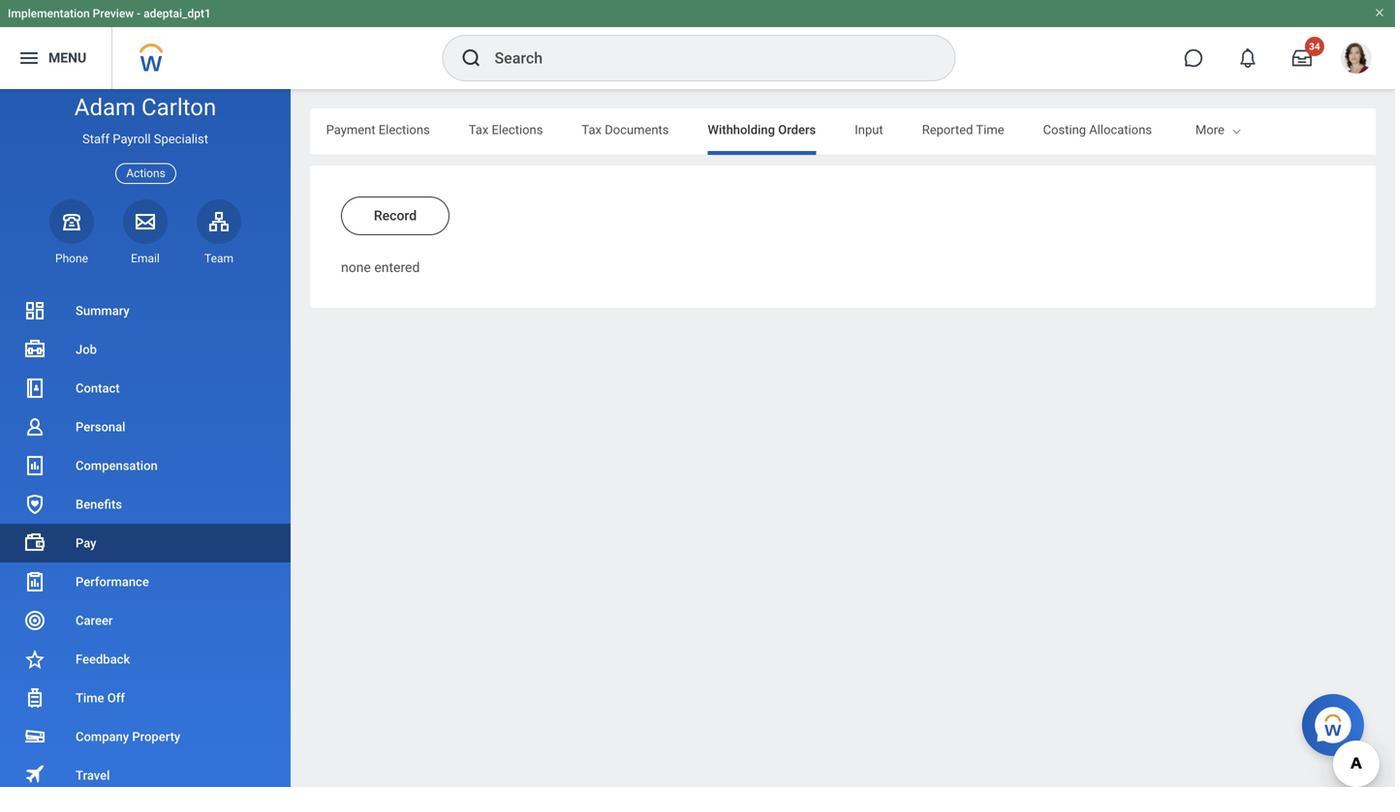 Task type: describe. For each thing, give the bounding box(es) containing it.
summary
[[76, 304, 130, 318]]

benefits image
[[23, 493, 47, 517]]

notifications large image
[[1239, 48, 1258, 68]]

pay
[[76, 536, 96, 551]]

adam
[[74, 94, 136, 121]]

mail image
[[134, 210, 157, 233]]

personal
[[76, 420, 125, 435]]

more
[[1196, 123, 1225, 137]]

career image
[[23, 610, 47, 633]]

tax documents
[[582, 123, 669, 137]]

-
[[137, 7, 141, 20]]

tax elections
[[469, 123, 543, 137]]

pay link
[[0, 524, 291, 563]]

carlton
[[142, 94, 216, 121]]

costing
[[1043, 123, 1087, 137]]

compensation image
[[23, 455, 47, 478]]

menu banner
[[0, 0, 1396, 89]]

1 horizontal spatial time
[[976, 123, 1005, 137]]

record button
[[341, 197, 450, 236]]

feedback link
[[0, 641, 291, 679]]

elections for tax elections
[[492, 123, 543, 137]]

inbox large image
[[1293, 48, 1312, 68]]

34
[[1310, 41, 1321, 52]]

payment elections
[[326, 123, 430, 137]]

menu button
[[0, 27, 112, 89]]

company property
[[76, 730, 181, 745]]

none
[[341, 260, 371, 276]]

orders
[[779, 123, 816, 137]]

withholding orders
[[708, 123, 816, 137]]

payment
[[326, 123, 376, 137]]

phone
[[55, 252, 88, 265]]

career link
[[0, 602, 291, 641]]

personal link
[[0, 408, 291, 447]]

time off image
[[23, 687, 47, 710]]

actions button
[[116, 163, 176, 184]]

staff
[[82, 132, 110, 147]]

adam carlton
[[74, 94, 216, 121]]

Search Workday  search field
[[495, 37, 915, 79]]

preview
[[93, 7, 134, 20]]

tax for tax documents
[[582, 123, 602, 137]]

costing allocations
[[1043, 123, 1152, 137]]

performance image
[[23, 571, 47, 594]]

travel image
[[23, 763, 47, 787]]

record
[[374, 208, 417, 224]]

feedback image
[[23, 648, 47, 672]]

feedback
[[76, 653, 130, 667]]

team adam carlton element
[[197, 251, 241, 266]]

team link
[[197, 199, 241, 266]]

company
[[76, 730, 129, 745]]

contact link
[[0, 369, 291, 408]]

job image
[[23, 338, 47, 362]]

documents
[[605, 123, 669, 137]]

pay image
[[23, 532, 47, 555]]

staff payroll specialist
[[82, 132, 208, 147]]

email
[[131, 252, 160, 265]]



Task type: vqa. For each thing, say whether or not it's contained in the screenshot.
Personal link
yes



Task type: locate. For each thing, give the bounding box(es) containing it.
summary link
[[0, 292, 291, 331]]

benefits
[[76, 498, 122, 512]]

time left off
[[76, 692, 104, 706]]

payroll
[[113, 132, 151, 147]]

personal image
[[23, 416, 47, 439]]

job link
[[0, 331, 291, 369]]

benefits link
[[0, 486, 291, 524]]

phone image
[[58, 210, 85, 233]]

0 horizontal spatial elections
[[379, 123, 430, 137]]

compensation
[[76, 459, 158, 473]]

1 elections from the left
[[379, 123, 430, 137]]

reported
[[922, 123, 974, 137]]

close environment banner image
[[1374, 7, 1386, 18]]

none entered
[[341, 260, 420, 276]]

email button
[[123, 199, 168, 266]]

company property image
[[23, 726, 47, 749]]

job
[[76, 343, 97, 357]]

withholding
[[708, 123, 775, 137]]

1 tax from the left
[[469, 123, 489, 137]]

tab list
[[0, 109, 1152, 155]]

justify image
[[17, 47, 41, 70]]

menu
[[48, 50, 86, 66]]

time
[[976, 123, 1005, 137], [76, 692, 104, 706]]

profile logan mcneil image
[[1341, 43, 1372, 78]]

actions
[[126, 167, 166, 180]]

travel link
[[0, 757, 291, 788]]

performance link
[[0, 563, 291, 602]]

specialist
[[154, 132, 208, 147]]

2 tax from the left
[[582, 123, 602, 137]]

compensation link
[[0, 447, 291, 486]]

search image
[[460, 47, 483, 70]]

team
[[205, 252, 234, 265]]

adeptai_dpt1
[[144, 7, 211, 20]]

travel
[[76, 769, 110, 784]]

0 vertical spatial time
[[976, 123, 1005, 137]]

1 vertical spatial time
[[76, 692, 104, 706]]

contact image
[[23, 377, 47, 400]]

entered
[[374, 260, 420, 276]]

contact
[[76, 381, 120, 396]]

phone adam carlton element
[[49, 251, 94, 266]]

1 horizontal spatial tax
[[582, 123, 602, 137]]

implementation preview -   adeptai_dpt1
[[8, 7, 211, 20]]

list containing summary
[[0, 292, 291, 788]]

time off
[[76, 692, 125, 706]]

email adam carlton element
[[123, 251, 168, 266]]

0 horizontal spatial time
[[76, 692, 104, 706]]

company property link
[[0, 718, 291, 757]]

off
[[107, 692, 125, 706]]

tax down search icon
[[469, 123, 489, 137]]

34 button
[[1281, 37, 1325, 79]]

time right reported
[[976, 123, 1005, 137]]

performance
[[76, 575, 149, 590]]

elections for payment elections
[[379, 123, 430, 137]]

2 elections from the left
[[492, 123, 543, 137]]

tax for tax elections
[[469, 123, 489, 137]]

time inside "link"
[[76, 692, 104, 706]]

phone button
[[49, 199, 94, 266]]

tab list containing payment elections
[[0, 109, 1152, 155]]

tax left documents
[[582, 123, 602, 137]]

0 horizontal spatial tax
[[469, 123, 489, 137]]

summary image
[[23, 299, 47, 323]]

time off link
[[0, 679, 291, 718]]

input
[[855, 123, 884, 137]]

reported time
[[922, 123, 1005, 137]]

list
[[0, 292, 291, 788]]

career
[[76, 614, 113, 629]]

elections
[[379, 123, 430, 137], [492, 123, 543, 137]]

implementation
[[8, 7, 90, 20]]

view team image
[[207, 210, 231, 233]]

1 horizontal spatial elections
[[492, 123, 543, 137]]

property
[[132, 730, 181, 745]]

allocations
[[1090, 123, 1152, 137]]

navigation pane region
[[0, 89, 291, 788]]

tax
[[469, 123, 489, 137], [582, 123, 602, 137]]



